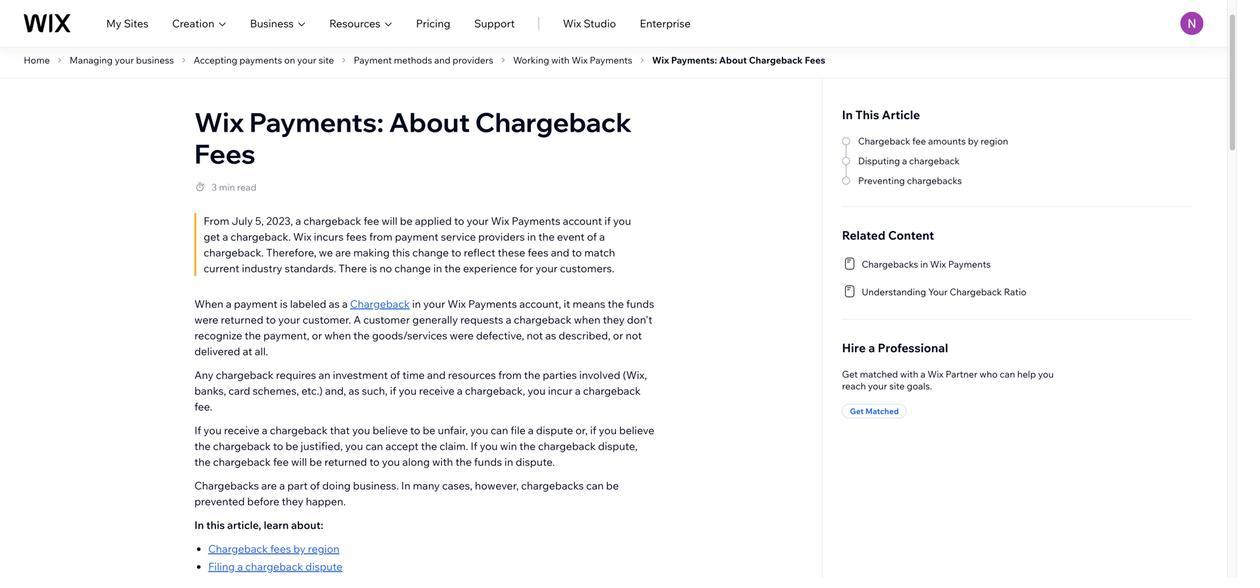 Task type: locate. For each thing, give the bounding box(es) containing it.
2 horizontal spatial as
[[546, 329, 557, 342]]

0 horizontal spatial from
[[369, 230, 393, 244]]

business
[[250, 17, 294, 30]]

you
[[613, 215, 631, 228], [1039, 369, 1054, 380], [399, 385, 417, 398], [528, 385, 546, 398], [204, 424, 222, 437], [352, 424, 370, 437], [471, 424, 489, 437], [599, 424, 617, 437], [345, 440, 363, 453], [480, 440, 498, 453], [382, 456, 400, 469]]

chargebacks up prevented
[[194, 479, 259, 493]]

fee up disputing a chargeback on the right of page
[[913, 135, 927, 147]]

0 horizontal spatial payments:
[[250, 105, 384, 139]]

of inside chargebacks are a part of doing business. in many cases, however, chargebacks can be prevented before they happen.
[[310, 479, 320, 493]]

by down the about:
[[294, 543, 306, 556]]

1 vertical spatial and
[[551, 246, 570, 259]]

by right amounts
[[968, 135, 979, 147]]

if right or,
[[590, 424, 597, 437]]

you left incur
[[528, 385, 546, 398]]

fees up filing a chargeback dispute link
[[270, 543, 291, 556]]

in up generally
[[412, 298, 421, 311]]

0 vertical spatial as
[[329, 298, 340, 311]]

a inside get matched with a wix partner who can help you reach your site goals.
[[921, 369, 926, 380]]

time
[[403, 369, 425, 382]]

with up goals.
[[901, 369, 919, 380]]

believe up dispute,
[[619, 424, 655, 437]]

a down 'schemes,'
[[262, 424, 268, 437]]

0 vertical spatial region
[[981, 135, 1009, 147]]

with inside get matched with a wix partner who can help you reach your site goals.
[[901, 369, 919, 380]]

in
[[842, 107, 853, 122], [401, 479, 411, 493], [194, 519, 204, 532]]

the inside any chargeback requires an investment of time and resources from the parties involved (wix, banks, card schemes, etc.) and, as such, if you receive a chargeback, you incur a chargeback fee.
[[524, 369, 541, 382]]

1 horizontal spatial not
[[626, 329, 642, 342]]

3
[[212, 182, 217, 193]]

2 vertical spatial fee
[[273, 456, 289, 469]]

receive down the time
[[419, 385, 455, 398]]

region down the about:
[[308, 543, 340, 556]]

0 vertical spatial fees
[[805, 54, 826, 66]]

or,
[[576, 424, 588, 437]]

you inside from july 5, 2023, a chargeback fee will be applied to your wix payments account if you get a chargeback. wix incurs fees from payment service providers in the event of a chargeback. therefore, we are making this change to reflect these fees and to match current industry standards. there is no change in the experience for your customers.
[[613, 215, 631, 228]]

in for in this article
[[842, 107, 853, 122]]

1 horizontal spatial chargebacks
[[862, 259, 919, 270]]

1 vertical spatial from
[[499, 369, 522, 382]]

0 vertical spatial is
[[370, 262, 377, 275]]

if right claim. at the bottom of the page
[[471, 440, 478, 453]]

0 horizontal spatial region
[[308, 543, 340, 556]]

change right no
[[395, 262, 431, 275]]

an
[[319, 369, 331, 382]]

payments down studio on the top of page
[[590, 54, 633, 66]]

chargebacks
[[862, 259, 919, 270], [194, 479, 259, 493]]

2 vertical spatial if
[[590, 424, 597, 437]]

1 vertical spatial if
[[390, 385, 397, 398]]

if
[[605, 215, 611, 228], [390, 385, 397, 398], [590, 424, 597, 437]]

chargebacks down disputing a chargeback on the right of page
[[907, 175, 962, 187]]

1 vertical spatial if
[[471, 440, 478, 453]]

in down prevented
[[194, 519, 204, 532]]

sites
[[124, 17, 149, 30]]

creation
[[172, 17, 215, 30]]

the up dispute.
[[520, 440, 536, 453]]

this down prevented
[[206, 519, 225, 532]]

1 or from the left
[[312, 329, 322, 342]]

1 horizontal spatial receive
[[419, 385, 455, 398]]

1 vertical spatial will
[[291, 456, 307, 469]]

help
[[1018, 369, 1037, 380]]

be inside from july 5, 2023, a chargeback fee will be applied to your wix payments account if you get a chargeback. wix incurs fees from payment service providers in the event of a chargeback. therefore, we are making this change to reflect these fees and to match current industry standards. there is no change in the experience for your customers.
[[400, 215, 413, 228]]

2 not from the left
[[626, 329, 642, 342]]

0 horizontal spatial dispute
[[306, 561, 343, 574]]

when
[[194, 298, 224, 311]]

funds
[[627, 298, 655, 311], [474, 456, 502, 469]]

fees up for
[[528, 246, 549, 259]]

can
[[1000, 369, 1016, 380], [491, 424, 508, 437], [366, 440, 383, 453], [586, 479, 604, 493]]

0 vertical spatial get
[[842, 369, 858, 380]]

(wix,
[[623, 369, 647, 382]]

a right incur
[[575, 385, 581, 398]]

1 vertical spatial are
[[261, 479, 277, 493]]

current
[[204, 262, 240, 275]]

at
[[243, 345, 252, 358]]

0 vertical spatial dispute
[[536, 424, 573, 437]]

support link
[[474, 15, 515, 31]]

1 vertical spatial chargeback.
[[204, 246, 264, 259]]

were down when
[[194, 313, 218, 327]]

chargebacks inside chargebacks are a part of doing business. in many cases, however, chargebacks can be prevented before they happen.
[[194, 479, 259, 493]]

fee inside if you receive a chargeback that you believe to be unfair, you can file a dispute or, if you believe the chargeback to be justified, you can accept the claim. if you win the chargeback dispute, the chargeback fee will be returned to you along with the funds in dispute.
[[273, 456, 289, 469]]

2 horizontal spatial of
[[587, 230, 597, 244]]

0 horizontal spatial site
[[319, 54, 334, 66]]

fees
[[346, 230, 367, 244], [528, 246, 549, 259], [270, 543, 291, 556]]

1 vertical spatial funds
[[474, 456, 502, 469]]

will inside from july 5, 2023, a chargeback fee will be applied to your wix payments account if you get a chargeback. wix incurs fees from payment service providers in the event of a chargeback. therefore, we are making this change to reflect these fees and to match current industry standards. there is no change in the experience for your customers.
[[382, 215, 398, 228]]

get matched
[[850, 407, 899, 417]]

1 horizontal spatial if
[[590, 424, 597, 437]]

wix left studio on the top of page
[[563, 17, 581, 30]]

hire
[[842, 341, 866, 356]]

a
[[354, 313, 361, 327]]

about:
[[291, 519, 324, 532]]

wix up generally
[[448, 298, 466, 311]]

chargeback fee amounts by region
[[859, 135, 1009, 147]]

payment inside from july 5, 2023, a chargeback fee will be applied to your wix payments account if you get a chargeback. wix incurs fees from payment service providers in the event of a chargeback. therefore, we are making this change to reflect these fees and to match current industry standards. there is no change in the experience for your customers.
[[395, 230, 439, 244]]

accepting payments on your site link
[[190, 52, 338, 68]]

0 horizontal spatial by
[[294, 543, 306, 556]]

chargeback up incurs
[[304, 215, 361, 228]]

receive
[[419, 385, 455, 398], [224, 424, 260, 437]]

to up accept
[[410, 424, 421, 437]]

managing
[[70, 54, 113, 66]]

of inside any chargeback requires an investment of time and resources from the parties involved (wix, banks, card schemes, etc.) and, as such, if you receive a chargeback, you incur a chargeback fee.
[[390, 369, 400, 382]]

to up payment,
[[266, 313, 276, 327]]

wix
[[563, 17, 581, 30], [572, 54, 588, 66], [652, 54, 669, 66], [194, 105, 244, 139], [491, 215, 510, 228], [293, 230, 312, 244], [931, 259, 947, 270], [448, 298, 466, 311], [928, 369, 944, 380]]

0 horizontal spatial believe
[[373, 424, 408, 437]]

a up goals.
[[921, 369, 926, 380]]

0 vertical spatial receive
[[419, 385, 455, 398]]

chargeback. down 5,
[[231, 230, 291, 244]]

justified,
[[301, 440, 343, 453]]

0 vertical spatial in
[[842, 107, 853, 122]]

1 horizontal spatial or
[[613, 329, 624, 342]]

card
[[229, 385, 250, 398]]

my sites link
[[106, 15, 149, 31]]

chargeback down card
[[213, 440, 271, 453]]

1 vertical spatial receive
[[224, 424, 260, 437]]

be down dispute,
[[606, 479, 619, 493]]

content
[[889, 228, 935, 243]]

0 vertical spatial change
[[413, 246, 449, 259]]

1 vertical spatial returned
[[325, 456, 367, 469]]

a inside in your wix payments account, it means the funds were returned to your customer. a customer generally requests a chargeback when they don't recognize the payment, or when the goods/services were defective, not as described, or not delivered at all.
[[506, 313, 512, 327]]

0 horizontal spatial will
[[291, 456, 307, 469]]

a right filing
[[237, 561, 243, 574]]

2 vertical spatial of
[[310, 479, 320, 493]]

chargeback inside from july 5, 2023, a chargeback fee will be applied to your wix payments account if you get a chargeback. wix incurs fees from payment service providers in the event of a chargeback. therefore, we are making this change to reflect these fees and to match current industry standards. there is no change in the experience for your customers.
[[304, 215, 361, 228]]

you left win
[[480, 440, 498, 453]]

1 horizontal spatial fee
[[364, 215, 379, 228]]

1 horizontal spatial of
[[390, 369, 400, 382]]

payments for in your wix payments account, it means the funds were returned to your customer. a customer generally requests a chargeback when they don't recognize the payment, or when the goods/services were defective, not as described, or not delivered at all.
[[468, 298, 517, 311]]

1 horizontal spatial wix payments: about chargeback fees
[[652, 54, 826, 66]]

0 horizontal spatial in
[[194, 519, 204, 532]]

funds up don't
[[627, 298, 655, 311]]

0 vertical spatial they
[[603, 313, 625, 327]]

payments up event
[[512, 215, 561, 228]]

to
[[454, 215, 465, 228], [451, 246, 462, 259], [572, 246, 582, 259], [266, 313, 276, 327], [410, 424, 421, 437], [273, 440, 283, 453], [370, 456, 380, 469]]

0 horizontal spatial chargebacks
[[194, 479, 259, 493]]

help center
[[24, 11, 92, 26]]

a inside chargebacks are a part of doing business. in many cases, however, chargebacks can be prevented before they happen.
[[279, 479, 285, 493]]

and right the time
[[427, 369, 446, 382]]

get inside get matched with a wix partner who can help you reach your site goals.
[[842, 369, 858, 380]]

2 believe from the left
[[619, 424, 655, 437]]

0 vertical spatial when
[[574, 313, 601, 327]]

1 horizontal spatial returned
[[325, 456, 367, 469]]

site right on
[[319, 54, 334, 66]]

0 vertical spatial are
[[336, 246, 351, 259]]

0 vertical spatial if
[[605, 215, 611, 228]]

0 horizontal spatial of
[[310, 479, 320, 493]]

chargebacks inside chargebacks are a part of doing business. in many cases, however, chargebacks can be prevented before they happen.
[[521, 479, 584, 493]]

fee up making
[[364, 215, 379, 228]]

are inside chargebacks are a part of doing business. in many cases, however, chargebacks can be prevented before they happen.
[[261, 479, 277, 493]]

by inside chargeback fees by region filing a chargeback dispute
[[294, 543, 306, 556]]

0 vertical spatial chargebacks
[[862, 259, 919, 270]]

2 horizontal spatial if
[[605, 215, 611, 228]]

0 vertical spatial returned
[[221, 313, 264, 327]]

happen.
[[306, 495, 346, 508]]

as down account,
[[546, 329, 557, 342]]

1 vertical spatial chargebacks
[[521, 479, 584, 493]]

they down part
[[282, 495, 304, 508]]

1 vertical spatial region
[[308, 543, 340, 556]]

0 horizontal spatial fees
[[194, 137, 256, 170]]

as
[[329, 298, 340, 311], [546, 329, 557, 342], [349, 385, 360, 398]]

2 horizontal spatial with
[[901, 369, 919, 380]]

in left many
[[401, 479, 411, 493]]

chargeback up the justified, on the bottom
[[270, 424, 328, 437]]

to down 'service'
[[451, 246, 462, 259]]

be left applied
[[400, 215, 413, 228]]

1 horizontal spatial about
[[720, 54, 747, 66]]

2 horizontal spatial in
[[842, 107, 853, 122]]

in inside if you receive a chargeback that you believe to be unfair, you can file a dispute or, if you believe the chargeback to be justified, you can accept the claim. if you win the chargeback dispute, the chargeback fee will be returned to you along with the funds in dispute.
[[505, 456, 513, 469]]

chargeback inside in your wix payments account, it means the funds were returned to your customer. a customer generally requests a chargeback when they don't recognize the payment, or when the goods/services were defective, not as described, or not delivered at all.
[[514, 313, 572, 327]]

1 horizontal spatial they
[[603, 313, 625, 327]]

investment
[[333, 369, 388, 382]]

chargeback down chargeback fee amounts by region
[[910, 155, 960, 167]]

the up the along
[[421, 440, 437, 453]]

not
[[527, 329, 543, 342], [626, 329, 642, 342]]

1 vertical spatial payments:
[[250, 105, 384, 139]]

from
[[204, 215, 229, 228]]

chargeback up before
[[213, 456, 271, 469]]

help center link
[[24, 11, 92, 26]]

they inside chargebacks are a part of doing business. in many cases, however, chargebacks can be prevented before they happen.
[[282, 495, 304, 508]]

get down "reach"
[[850, 407, 864, 417]]

and,
[[325, 385, 346, 398]]

accept
[[386, 440, 419, 453]]

chargeback
[[910, 155, 960, 167], [304, 215, 361, 228], [514, 313, 572, 327], [216, 369, 274, 382], [583, 385, 641, 398], [270, 424, 328, 437], [213, 440, 271, 453], [538, 440, 596, 453], [213, 456, 271, 469], [245, 561, 303, 574]]

1 vertical spatial providers
[[478, 230, 525, 244]]

accepting
[[194, 54, 237, 66]]

as inside in your wix payments account, it means the funds were returned to your customer. a customer generally requests a chargeback when they don't recognize the payment, or when the goods/services were defective, not as described, or not delivered at all.
[[546, 329, 557, 342]]

0 vertical spatial of
[[587, 230, 597, 244]]

resources
[[448, 369, 496, 382]]

be
[[400, 215, 413, 228], [423, 424, 436, 437], [286, 440, 298, 453], [310, 456, 322, 469], [606, 479, 619, 493]]

customer.
[[303, 313, 351, 327]]

can down dispute,
[[586, 479, 604, 493]]

a
[[903, 155, 908, 167], [296, 215, 301, 228], [223, 230, 228, 244], [600, 230, 605, 244], [226, 298, 232, 311], [342, 298, 348, 311], [506, 313, 512, 327], [869, 341, 876, 356], [921, 369, 926, 380], [457, 385, 463, 398], [575, 385, 581, 398], [262, 424, 268, 437], [528, 424, 534, 437], [279, 479, 285, 493], [237, 561, 243, 574]]

you right the help
[[1039, 369, 1054, 380]]

min
[[219, 182, 235, 193]]

1 vertical spatial as
[[546, 329, 557, 342]]

believe
[[373, 424, 408, 437], [619, 424, 655, 437]]

wix inside wix studio link
[[563, 17, 581, 30]]

1 horizontal spatial by
[[968, 135, 979, 147]]

1 horizontal spatial site
[[890, 381, 905, 392]]

a inside chargeback fees by region filing a chargeback dispute
[[237, 561, 243, 574]]

region right amounts
[[981, 135, 1009, 147]]

as down investment
[[349, 385, 360, 398]]

2023,
[[266, 215, 293, 228]]

are up before
[[261, 479, 277, 493]]

to up the business. at the bottom left
[[370, 456, 380, 469]]

this
[[392, 246, 410, 259], [206, 519, 225, 532]]

delivered
[[194, 345, 240, 358]]

2 vertical spatial and
[[427, 369, 446, 382]]

1 horizontal spatial with
[[552, 54, 570, 66]]

region inside chargeback fees by region filing a chargeback dispute
[[308, 543, 340, 556]]

preventing chargebacks
[[859, 175, 962, 187]]

understanding your chargeback ratio link
[[842, 284, 1037, 300]]

the
[[539, 230, 555, 244], [445, 262, 461, 275], [608, 298, 624, 311], [245, 329, 261, 342], [354, 329, 370, 342], [524, 369, 541, 382], [194, 440, 211, 453], [421, 440, 437, 453], [520, 440, 536, 453], [194, 456, 211, 469], [456, 456, 472, 469]]

if down fee.
[[194, 424, 201, 437]]

chargeback up card
[[216, 369, 274, 382]]

of left the time
[[390, 369, 400, 382]]

0 horizontal spatial not
[[527, 329, 543, 342]]

0 horizontal spatial with
[[432, 456, 453, 469]]

on
[[284, 54, 295, 66]]

were down requests
[[450, 329, 474, 342]]

accepting payments on your site
[[194, 54, 334, 66]]

help
[[24, 11, 50, 26]]

file
[[511, 424, 526, 437]]

2 vertical spatial with
[[432, 456, 453, 469]]

payments inside in your wix payments account, it means the funds were returned to your customer. a customer generally requests a chargeback when they don't recognize the payment, or when the goods/services were defective, not as described, or not delivered at all.
[[468, 298, 517, 311]]

account
[[563, 215, 602, 228]]

wix down wix studio link
[[572, 54, 588, 66]]

generally
[[413, 313, 458, 327]]

wix inside chargebacks in wix payments link
[[931, 259, 947, 270]]

goods/services
[[372, 329, 448, 342]]

when down customer.
[[325, 329, 351, 342]]

in inside chargebacks are a part of doing business. in many cases, however, chargebacks can be prevented before they happen.
[[401, 479, 411, 493]]

0 vertical spatial site
[[319, 54, 334, 66]]

chargeback inside chargeback fees by region filing a chargeback dispute
[[208, 543, 268, 556]]

returned up doing
[[325, 456, 367, 469]]

the down a
[[354, 329, 370, 342]]

chargeback.
[[231, 230, 291, 244], [204, 246, 264, 259]]

payments inside from july 5, 2023, a chargeback fee will be applied to your wix payments account if you get a chargeback. wix incurs fees from payment service providers in the event of a chargeback. therefore, we are making this change to reflect these fees and to match current industry standards. there is no change in the experience for your customers.
[[512, 215, 561, 228]]

3 min read
[[212, 182, 257, 193]]

1 vertical spatial site
[[890, 381, 905, 392]]

is
[[370, 262, 377, 275], [280, 298, 288, 311]]

wix up therefore,
[[293, 230, 312, 244]]

from up making
[[369, 230, 393, 244]]

in down win
[[505, 456, 513, 469]]

0 vertical spatial will
[[382, 215, 398, 228]]

1 believe from the left
[[373, 424, 408, 437]]

part
[[288, 479, 308, 493]]

1 vertical spatial payment
[[234, 298, 278, 311]]

in
[[527, 230, 536, 244], [921, 259, 928, 270], [433, 262, 442, 275], [412, 298, 421, 311], [505, 456, 513, 469]]

this up no
[[392, 246, 410, 259]]

0 horizontal spatial returned
[[221, 313, 264, 327]]

1 vertical spatial fee
[[364, 215, 379, 228]]

are right "we"
[[336, 246, 351, 259]]

understanding
[[862, 286, 927, 298]]

wix studio link
[[563, 15, 616, 31]]

1 horizontal spatial is
[[370, 262, 377, 275]]

1 horizontal spatial are
[[336, 246, 351, 259]]

change down applied
[[413, 246, 449, 259]]

fee
[[913, 135, 927, 147], [364, 215, 379, 228], [273, 456, 289, 469]]

from july 5, 2023, a chargeback fee will be applied to your wix payments account if you get a chargeback. wix incurs fees from payment service providers in the event of a chargeback. therefore, we are making this change to reflect these fees and to match current industry standards. there is no change in the experience for your customers.
[[204, 215, 631, 275]]

can inside get matched with a wix partner who can help you reach your site goals.
[[1000, 369, 1016, 380]]

0 vertical spatial from
[[369, 230, 393, 244]]

incurs
[[314, 230, 344, 244]]

to inside in your wix payments account, it means the funds were returned to your customer. a customer generally requests a chargeback when they don't recognize the payment, or when the goods/services were defective, not as described, or not delivered at all.
[[266, 313, 276, 327]]

chargeback. up current
[[204, 246, 264, 259]]

the left parties
[[524, 369, 541, 382]]

providers
[[453, 54, 494, 66], [478, 230, 525, 244]]

get up "reach"
[[842, 369, 858, 380]]

in left this
[[842, 107, 853, 122]]

1 horizontal spatial when
[[574, 313, 601, 327]]

from inside from july 5, 2023, a chargeback fee will be applied to your wix payments account if you get a chargeback. wix incurs fees from payment service providers in the event of a chargeback. therefore, we are making this change to reflect these fees and to match current industry standards. there is no change in the experience for your customers.
[[369, 230, 393, 244]]

0 horizontal spatial as
[[329, 298, 340, 311]]

1 horizontal spatial dispute
[[536, 424, 573, 437]]

0 horizontal spatial is
[[280, 298, 288, 311]]

payments for chargebacks in wix payments
[[949, 259, 991, 270]]

site
[[319, 54, 334, 66], [890, 381, 905, 392]]

1 vertical spatial were
[[450, 329, 474, 342]]

payments for working with wix payments
[[590, 54, 633, 66]]

if inside from july 5, 2023, a chargeback fee will be applied to your wix payments account if you get a chargeback. wix incurs fees from payment service providers in the event of a chargeback. therefore, we are making this change to reflect these fees and to match current industry standards. there is no change in the experience for your customers.
[[605, 215, 611, 228]]

hire a professional
[[842, 341, 949, 356]]

be left unfair,
[[423, 424, 436, 437]]

from inside any chargeback requires an investment of time and resources from the parties involved (wix, banks, card schemes, etc.) and, as such, if you receive a chargeback, you incur a chargeback fee.
[[499, 369, 522, 382]]

change
[[413, 246, 449, 259], [395, 262, 431, 275]]

fees
[[805, 54, 826, 66], [194, 137, 256, 170]]

1 horizontal spatial fees
[[346, 230, 367, 244]]

1 vertical spatial get
[[850, 407, 864, 417]]

applied
[[415, 215, 452, 228]]

goals.
[[907, 381, 933, 392]]

chargeback inside chargeback fees by region filing a chargeback dispute
[[245, 561, 303, 574]]

0 vertical spatial chargebacks
[[907, 175, 962, 187]]

1 horizontal spatial from
[[499, 369, 522, 382]]

reflect
[[464, 246, 496, 259]]

2 horizontal spatial fees
[[528, 246, 549, 259]]

with down claim. at the bottom of the page
[[432, 456, 453, 469]]

1 horizontal spatial payment
[[395, 230, 439, 244]]

1 not from the left
[[527, 329, 543, 342]]



Task type: vqa. For each thing, say whether or not it's contained in the screenshot.
CENTER
yes



Task type: describe. For each thing, give the bounding box(es) containing it.
chargeback fees by region link
[[208, 543, 340, 556]]

dispute inside chargeback fees by region filing a chargeback dispute
[[306, 561, 343, 574]]

and inside any chargeback requires an investment of time and resources from the parties involved (wix, banks, card schemes, etc.) and, as such, if you receive a chargeback, you incur a chargeback fee.
[[427, 369, 446, 382]]

recognize
[[194, 329, 242, 342]]

a down "resources"
[[457, 385, 463, 398]]

when a payment is labeled as a chargeback
[[194, 298, 410, 311]]

your up generally
[[423, 298, 445, 311]]

1 vertical spatial wix payments: about chargeback fees
[[194, 105, 632, 170]]

0 vertical spatial about
[[720, 54, 747, 66]]

funds inside in your wix payments account, it means the funds were returned to your customer. a customer generally requests a chargeback when they don't recognize the payment, or when the goods/services were defective, not as described, or not delivered at all.
[[627, 298, 655, 311]]

requests
[[461, 313, 504, 327]]

0 vertical spatial providers
[[453, 54, 494, 66]]

requires
[[276, 369, 316, 382]]

the down fee.
[[194, 440, 211, 453]]

you up dispute,
[[599, 424, 617, 437]]

if inside any chargeback requires an investment of time and resources from the parties involved (wix, banks, card schemes, etc.) and, as such, if you receive a chargeback, you incur a chargeback fee.
[[390, 385, 397, 398]]

many
[[413, 479, 440, 493]]

who
[[980, 369, 998, 380]]

in inside in your wix payments account, it means the funds were returned to your customer. a customer generally requests a chargeback when they don't recognize the payment, or when the goods/services were defective, not as described, or not delivered at all.
[[412, 298, 421, 311]]

payment methods and providers
[[354, 54, 494, 66]]

site inside get matched with a wix partner who can help you reach your site goals.
[[890, 381, 905, 392]]

industry
[[242, 262, 282, 275]]

prevented
[[194, 495, 245, 508]]

the up prevented
[[194, 456, 211, 469]]

described,
[[559, 329, 611, 342]]

get for get matched with a wix partner who can help you reach your site goals.
[[842, 369, 858, 380]]

managing your business
[[70, 54, 174, 66]]

1 horizontal spatial if
[[471, 440, 478, 453]]

the right means
[[608, 298, 624, 311]]

Search by topic, product and more field
[[927, 8, 1203, 30]]

any chargeback requires an investment of time and resources from the parties involved (wix, banks, card schemes, etc.) and, as such, if you receive a chargeback, you incur a chargeback fee.
[[194, 369, 647, 414]]

fee inside from july 5, 2023, a chargeback fee will be applied to your wix payments account if you get a chargeback. wix incurs fees from payment service providers in the event of a chargeback. therefore, we are making this change to reflect these fees and to match current industry standards. there is no change in the experience for your customers.
[[364, 215, 379, 228]]

be down the justified, on the bottom
[[310, 456, 322, 469]]

profile image image
[[1181, 12, 1204, 35]]

get matched link
[[842, 404, 907, 419]]

can up win
[[491, 424, 508, 437]]

you down fee.
[[204, 424, 222, 437]]

involved
[[579, 369, 621, 382]]

to left the justified, on the bottom
[[273, 440, 283, 453]]

if inside if you receive a chargeback that you believe to be unfair, you can file a dispute or, if you believe the chargeback to be justified, you can accept the claim. if you win the chargeback dispute, the chargeback fee will be returned to you along with the funds in dispute.
[[590, 424, 597, 437]]

a right file
[[528, 424, 534, 437]]

get for get matched
[[850, 407, 864, 417]]

matched
[[866, 407, 899, 417]]

your left business
[[115, 54, 134, 66]]

be left the justified, on the bottom
[[286, 440, 298, 453]]

the down 'service'
[[445, 262, 461, 275]]

matched
[[860, 369, 898, 380]]

are inside from july 5, 2023, a chargeback fee will be applied to your wix payments account if you get a chargeback. wix incurs fees from payment service providers in the event of a chargeback. therefore, we are making this change to reflect these fees and to match current industry standards. there is no change in the experience for your customers.
[[336, 246, 351, 259]]

1 vertical spatial is
[[280, 298, 288, 311]]

dispute.
[[516, 456, 555, 469]]

1 vertical spatial fees
[[194, 137, 256, 170]]

you right that
[[352, 424, 370, 437]]

and inside from july 5, 2023, a chargeback fee will be applied to your wix payments account if you get a chargeback. wix incurs fees from payment service providers in the event of a chargeback. therefore, we are making this change to reflect these fees and to match current industry standards. there is no change in the experience for your customers.
[[551, 246, 570, 259]]

learn
[[264, 519, 289, 532]]

this
[[856, 107, 880, 122]]

a up customer.
[[342, 298, 348, 311]]

the down claim. at the bottom of the page
[[456, 456, 472, 469]]

your right on
[[297, 54, 317, 66]]

we
[[319, 246, 333, 259]]

in up for
[[527, 230, 536, 244]]

1 horizontal spatial payments:
[[671, 54, 717, 66]]

any
[[194, 369, 214, 382]]

can inside chargebacks are a part of doing business. in many cases, however, chargebacks can be prevented before they happen.
[[586, 479, 604, 493]]

partner
[[946, 369, 978, 380]]

returned inside in your wix payments account, it means the funds were returned to your customer. a customer generally requests a chargeback when they don't recognize the payment, or when the goods/services were defective, not as described, or not delivered at all.
[[221, 313, 264, 327]]

wix inside in your wix payments account, it means the funds were returned to your customer. a customer generally requests a chargeback when they don't recognize the payment, or when the goods/services were defective, not as described, or not delivered at all.
[[448, 298, 466, 311]]

2 or from the left
[[613, 329, 624, 342]]

you down the time
[[399, 385, 417, 398]]

business.
[[353, 479, 399, 493]]

a up preventing chargebacks
[[903, 155, 908, 167]]

your inside get matched with a wix partner who can help you reach your site goals.
[[868, 381, 888, 392]]

the left event
[[539, 230, 555, 244]]

you down accept
[[382, 456, 400, 469]]

customers.
[[560, 262, 615, 275]]

you inside get matched with a wix partner who can help you reach your site goals.
[[1039, 369, 1054, 380]]

0 vertical spatial with
[[552, 54, 570, 66]]

making
[[353, 246, 390, 259]]

get
[[204, 230, 220, 244]]

chargeback,
[[465, 385, 525, 398]]

0 vertical spatial fee
[[913, 135, 927, 147]]

no
[[380, 262, 392, 275]]

dispute inside if you receive a chargeback that you believe to be unfair, you can file a dispute or, if you believe the chargeback to be justified, you can accept the claim. if you win the chargeback dispute, the chargeback fee will be returned to you along with the funds in dispute.
[[536, 424, 573, 437]]

0 horizontal spatial about
[[389, 105, 470, 139]]

to down event
[[572, 246, 582, 259]]

there
[[339, 262, 367, 275]]

related content
[[842, 228, 935, 243]]

wix inside "working with wix payments" link
[[572, 54, 588, 66]]

experience
[[463, 262, 517, 275]]

filing
[[208, 561, 235, 574]]

5,
[[255, 215, 264, 228]]

be inside chargebacks are a part of doing business. in many cases, however, chargebacks can be prevented before they happen.
[[606, 479, 619, 493]]

such,
[[362, 385, 388, 398]]

0 vertical spatial wix payments: about chargeback fees
[[652, 54, 826, 66]]

your up payment,
[[278, 313, 300, 327]]

with inside if you receive a chargeback that you believe to be unfair, you can file a dispute or, if you believe the chargeback to be justified, you can accept the claim. if you win the chargeback dispute, the chargeback fee will be returned to you along with the funds in dispute.
[[432, 456, 453, 469]]

0 vertical spatial and
[[434, 54, 451, 66]]

your
[[929, 286, 948, 298]]

wix down enterprise link
[[652, 54, 669, 66]]

my sites
[[106, 17, 149, 30]]

receive inside any chargeback requires an investment of time and resources from the parties involved (wix, banks, card schemes, etc.) and, as such, if you receive a chargeback, you incur a chargeback fee.
[[419, 385, 455, 398]]

receive inside if you receive a chargeback that you believe to be unfair, you can file a dispute or, if you believe the chargeback to be justified, you can accept the claim. if you win the chargeback dispute, the chargeback fee will be returned to you along with the funds in dispute.
[[224, 424, 260, 437]]

your right for
[[536, 262, 558, 275]]

parties
[[543, 369, 577, 382]]

for
[[520, 262, 534, 275]]

0 horizontal spatial payment
[[234, 298, 278, 311]]

chargeback fees by region filing a chargeback dispute
[[208, 543, 343, 574]]

defective,
[[476, 329, 525, 342]]

article
[[882, 107, 921, 122]]

wix inside get matched with a wix partner who can help you reach your site goals.
[[928, 369, 944, 380]]

business
[[136, 54, 174, 66]]

to up 'service'
[[454, 215, 465, 228]]

in down 'service'
[[433, 262, 442, 275]]

chargeback down involved
[[583, 385, 641, 398]]

a right get
[[223, 230, 228, 244]]

standards.
[[285, 262, 336, 275]]

schemes,
[[253, 385, 299, 398]]

working with wix payments link
[[509, 52, 637, 68]]

professional
[[878, 341, 949, 356]]

in for in this article, learn about:
[[194, 519, 204, 532]]

in up "understanding your chargeback ratio" link
[[921, 259, 928, 270]]

in this article
[[842, 107, 921, 122]]

however,
[[475, 479, 519, 493]]

1 horizontal spatial region
[[981, 135, 1009, 147]]

1 horizontal spatial were
[[450, 329, 474, 342]]

chargebacks for chargebacks in wix payments
[[862, 259, 919, 270]]

can left accept
[[366, 440, 383, 453]]

returned inside if you receive a chargeback that you believe to be unfair, you can file a dispute or, if you believe the chargeback to be justified, you can accept the claim. if you win the chargeback dispute, the chargeback fee will be returned to you along with the funds in dispute.
[[325, 456, 367, 469]]

a right hire
[[869, 341, 876, 356]]

in your wix payments account, it means the funds were returned to your customer. a customer generally requests a chargeback when they don't recognize the payment, or when the goods/services were defective, not as described, or not delivered at all.
[[194, 298, 655, 358]]

reach
[[842, 381, 866, 392]]

0 horizontal spatial were
[[194, 313, 218, 327]]

0 horizontal spatial this
[[206, 519, 225, 532]]

amounts
[[929, 135, 966, 147]]

this inside from july 5, 2023, a chargeback fee will be applied to your wix payments account if you get a chargeback. wix incurs fees from payment service providers in the event of a chargeback. therefore, we are making this change to reflect these fees and to match current industry standards. there is no change in the experience for your customers.
[[392, 246, 410, 259]]

a right when
[[226, 298, 232, 311]]

will inside if you receive a chargeback that you believe to be unfair, you can file a dispute or, if you believe the chargeback to be justified, you can accept the claim. if you win the chargeback dispute, the chargeback fee will be returned to you along with the funds in dispute.
[[291, 456, 307, 469]]

0 vertical spatial by
[[968, 135, 979, 147]]

match
[[585, 246, 615, 259]]

chargebacks for chargebacks are a part of doing business. in many cases, however, chargebacks can be prevented before they happen.
[[194, 479, 259, 493]]

a up match
[[600, 230, 605, 244]]

pricing
[[416, 17, 451, 30]]

doing
[[322, 479, 351, 493]]

1 horizontal spatial chargebacks
[[907, 175, 962, 187]]

you down that
[[345, 440, 363, 453]]

chargeback down or,
[[538, 440, 596, 453]]

they inside in your wix payments account, it means the funds were returned to your customer. a customer generally requests a chargeback when they don't recognize the payment, or when the goods/services were defective, not as described, or not delivered at all.
[[603, 313, 625, 327]]

along
[[403, 456, 430, 469]]

0 horizontal spatial when
[[325, 329, 351, 342]]

payments
[[240, 54, 282, 66]]

win
[[500, 440, 517, 453]]

chargebacks in wix payments link
[[842, 256, 1037, 272]]

funds inside if you receive a chargeback that you believe to be unfair, you can file a dispute or, if you believe the chargeback to be justified, you can accept the claim. if you win the chargeback dispute, the chargeback fee will be returned to you along with the funds in dispute.
[[474, 456, 502, 469]]

pricing link
[[416, 15, 451, 31]]

the up at
[[245, 329, 261, 342]]

1 horizontal spatial fees
[[805, 54, 826, 66]]

support
[[474, 17, 515, 30]]

get matched with a wix partner who can help you reach your site goals.
[[842, 369, 1054, 392]]

fees inside chargeback fees by region filing a chargeback dispute
[[270, 543, 291, 556]]

wix up these
[[491, 215, 510, 228]]

is inside from july 5, 2023, a chargeback fee will be applied to your wix payments account if you get a chargeback. wix incurs fees from payment service providers in the event of a chargeback. therefore, we are making this change to reflect these fees and to match current industry standards. there is no change in the experience for your customers.
[[370, 262, 377, 275]]

of inside from july 5, 2023, a chargeback fee will be applied to your wix payments account if you get a chargeback. wix incurs fees from payment service providers in the event of a chargeback. therefore, we are making this change to reflect these fees and to match current industry standards. there is no change in the experience for your customers.
[[587, 230, 597, 244]]

disputing
[[859, 155, 900, 167]]

it
[[564, 298, 570, 311]]

related
[[842, 228, 886, 243]]

don't
[[627, 313, 653, 327]]

read
[[237, 182, 257, 193]]

0 vertical spatial chargeback.
[[231, 230, 291, 244]]

july
[[232, 215, 253, 228]]

means
[[573, 298, 606, 311]]

providers inside from july 5, 2023, a chargeback fee will be applied to your wix payments account if you get a chargeback. wix incurs fees from payment service providers in the event of a chargeback. therefore, we are making this change to reflect these fees and to match current industry standards. there is no change in the experience for your customers.
[[478, 230, 525, 244]]

0 vertical spatial if
[[194, 424, 201, 437]]

your up 'service'
[[467, 215, 489, 228]]

studio
[[584, 17, 616, 30]]

you right unfair,
[[471, 424, 489, 437]]

working
[[513, 54, 549, 66]]

payment
[[354, 54, 392, 66]]

1 vertical spatial change
[[395, 262, 431, 275]]

wix down "accepting"
[[194, 105, 244, 139]]

a right 2023,
[[296, 215, 301, 228]]

as inside any chargeback requires an investment of time and resources from the parties involved (wix, banks, card schemes, etc.) and, as such, if you receive a chargeback, you incur a chargeback fee.
[[349, 385, 360, 398]]

incur
[[548, 385, 573, 398]]

these
[[498, 246, 526, 259]]



